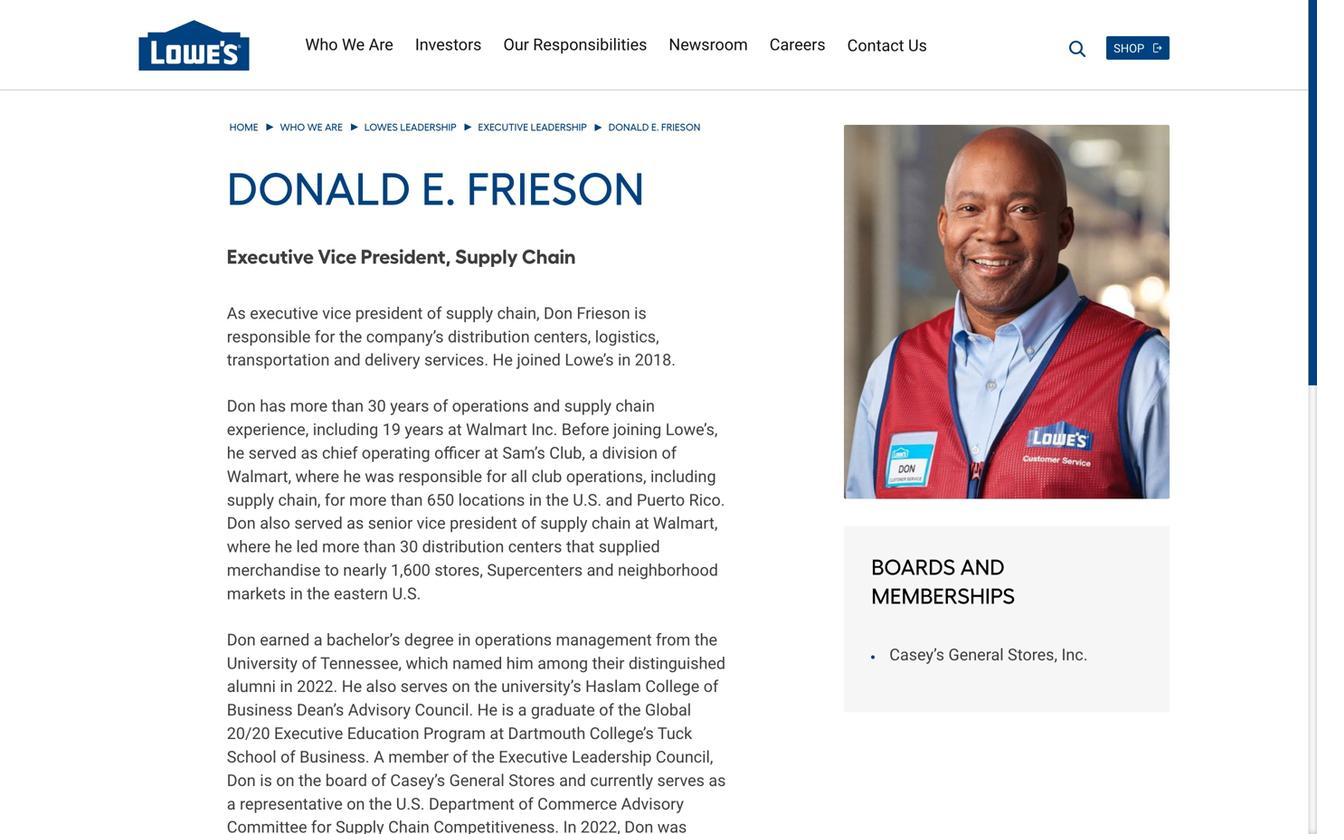 Task type: locate. For each thing, give the bounding box(es) containing it.
20/20
[[227, 725, 270, 744]]

1 horizontal spatial including
[[651, 467, 717, 486]]

program
[[424, 725, 486, 744]]

0 horizontal spatial president
[[355, 304, 423, 323]]

0 horizontal spatial vice
[[322, 304, 351, 323]]

also down tennessee,
[[366, 678, 397, 697]]

0 vertical spatial who we are
[[305, 35, 394, 54]]

2 vertical spatial he
[[275, 538, 292, 557]]

casey's down memberships
[[890, 646, 945, 665]]

supply
[[455, 245, 518, 269], [336, 818, 384, 835]]

president inside don has more than 30 years of operations and supply chain experience, including 19 years at walmart inc. before joining lowe's, he served as chief operating officer at sam's club, a division of walmart, where he was responsible for all club operations, including supply chain, for more than 650 locations in the u.s. and puerto rico. don also served as senior vice president of supply chain at walmart, where he led more than 30 distribution centers that supplied merchandise to nearly 1,600 stores, supercenters and neighborhood markets in the eastern u.s.
[[450, 514, 518, 533]]

1 vertical spatial 30
[[400, 538, 418, 557]]

1 horizontal spatial advisory
[[621, 795, 684, 814]]

30 up 19
[[368, 397, 386, 416]]

chain, up the led on the bottom left of page
[[278, 491, 321, 510]]

operations inside don has more than 30 years of operations and supply chain experience, including 19 years at walmart inc. before joining lowe's, he served as chief operating officer at sam's club, a division of walmart, where he was responsible for all club operations, including supply chain, for more than 650 locations in the u.s. and puerto rico. don also served as senior vice president of supply chain at walmart, where he led more than 30 distribution centers that supplied merchandise to nearly 1,600 stores, supercenters and neighborhood markets in the eastern u.s.
[[452, 397, 529, 416]]

chain down department
[[388, 818, 430, 835]]

don
[[544, 304, 573, 323], [227, 397, 256, 416], [227, 514, 256, 533], [227, 631, 256, 650], [227, 772, 256, 791]]

he left joined
[[493, 351, 513, 370]]

and down that
[[587, 561, 614, 580]]

also inside don earned a bachelor's degree in operations management from the university of tennessee, which named him among their distinguished alumni in 2022. he also serves on the university's haslam college of business dean's advisory council. he is a graduate of the global 20/20 executive education program at dartmouth college's tuck school of business. a member of the executive leadership council, don is on the board of casey's general stores and currently serves as a representative on the u.s. department of commerce advisory committee for supply chain competitiveness. in 2022,
[[366, 678, 397, 697]]

30 up 1,600
[[400, 538, 418, 557]]

don up university
[[227, 631, 256, 650]]

leadership
[[531, 121, 587, 134], [572, 748, 652, 767]]

he down experience,
[[227, 444, 245, 463]]

their
[[593, 654, 625, 673]]

is down university's
[[502, 701, 514, 720]]

1 vertical spatial is
[[502, 701, 514, 720]]

1 vertical spatial inc.
[[1062, 646, 1088, 665]]

1 vertical spatial president
[[450, 514, 518, 533]]

1 vertical spatial leadership
[[572, 748, 652, 767]]

as left senior
[[347, 514, 364, 533]]

of up company's
[[427, 304, 442, 323]]

is
[[635, 304, 647, 323], [502, 701, 514, 720], [260, 772, 272, 791]]

1 horizontal spatial vice
[[417, 514, 446, 533]]

1 horizontal spatial 30
[[400, 538, 418, 557]]

0 horizontal spatial serves
[[401, 678, 448, 697]]

joined
[[517, 351, 561, 370]]

responsible
[[227, 328, 311, 347], [399, 467, 483, 486]]

supercenters
[[487, 561, 583, 580]]

and left delivery
[[334, 351, 361, 370]]

operations up him
[[475, 631, 552, 650]]

u.s.
[[573, 491, 602, 510], [392, 585, 421, 604], [396, 795, 425, 814]]

alumni
[[227, 678, 276, 697]]

including up chief
[[313, 421, 379, 440]]

serves down "council,"
[[658, 772, 705, 791]]

school
[[227, 748, 277, 767]]

0 horizontal spatial he
[[227, 444, 245, 463]]

casey's general stores, inc.
[[890, 646, 1088, 665]]

0 vertical spatial including
[[313, 421, 379, 440]]

0 vertical spatial is
[[635, 304, 647, 323]]

executive up stores on the bottom left of page
[[499, 748, 568, 767]]

0 vertical spatial vice
[[322, 304, 351, 323]]

0 horizontal spatial including
[[313, 421, 379, 440]]

and inside as executive vice president of supply chain, don frieson is responsible for the company's distribution centers, logistics, transportation and delivery services. he joined lowe's in 2018.
[[334, 351, 361, 370]]

1 vertical spatial chain
[[388, 818, 430, 835]]

1 horizontal spatial chain,
[[497, 304, 540, 323]]

our responsibilities link
[[504, 33, 648, 57]]

executive leadership link
[[478, 120, 587, 135]]

also up "merchandise"
[[260, 514, 290, 533]]

serves
[[401, 678, 448, 697], [658, 772, 705, 791]]

he inside as executive vice president of supply chain, don frieson is responsible for the company's distribution centers, logistics, transportation and delivery services. he joined lowe's in 2018.
[[493, 351, 513, 370]]

2 vertical spatial on
[[347, 795, 365, 814]]

1 horizontal spatial inc.
[[1062, 646, 1088, 665]]

contact
[[848, 36, 905, 55]]

division
[[602, 444, 658, 463]]

leadership inside don earned a bachelor's degree in operations management from the university of tennessee, which named him among their distinguished alumni in 2022. he also serves on the university's haslam college of business dean's advisory council. he is a graduate of the global 20/20 executive education program at dartmouth college's tuck school of business. a member of the executive leadership council, don is on the board of casey's general stores and currently serves as a representative on the u.s. department of commerce advisory committee for supply chain competitiveness. in 2022,
[[572, 748, 652, 767]]

0 vertical spatial more
[[290, 397, 328, 416]]

contact us
[[848, 36, 928, 55]]

and up "commerce"
[[559, 772, 587, 791]]

club,
[[550, 444, 586, 463]]

distribution up services.
[[448, 328, 530, 347]]

services.
[[424, 351, 489, 370]]

leadership up currently
[[572, 748, 652, 767]]

executive leadership
[[478, 121, 587, 134]]

rico.
[[689, 491, 726, 510]]

the up representative
[[299, 772, 322, 791]]

1 vertical spatial casey's
[[390, 772, 445, 791]]

advisory down currently
[[621, 795, 684, 814]]

is up the logistics,
[[635, 304, 647, 323]]

1 horizontal spatial responsible
[[399, 467, 483, 486]]

earned
[[260, 631, 310, 650]]

supply down board
[[336, 818, 384, 835]]

0 vertical spatial operations
[[452, 397, 529, 416]]

0 horizontal spatial where
[[227, 538, 271, 557]]

investors link
[[415, 33, 482, 57]]

2 vertical spatial u.s.
[[396, 795, 425, 814]]

1 vertical spatial also
[[366, 678, 397, 697]]

1 vertical spatial operations
[[475, 631, 552, 650]]

walmart, down rico.
[[654, 514, 718, 533]]

0 horizontal spatial 30
[[368, 397, 386, 416]]

a
[[590, 444, 598, 463], [314, 631, 323, 650], [518, 701, 527, 720], [227, 795, 236, 814]]

0 vertical spatial general
[[949, 646, 1004, 665]]

walmart
[[466, 421, 528, 440]]

including
[[313, 421, 379, 440], [651, 467, 717, 486]]

supply up that
[[541, 514, 588, 533]]

0 horizontal spatial we
[[307, 121, 323, 134]]

he left the led on the bottom left of page
[[275, 538, 292, 557]]

don inside as executive vice president of supply chain, don frieson is responsible for the company's distribution centers, logistics, transportation and delivery services. he joined lowe's in 2018.
[[544, 304, 573, 323]]

0 vertical spatial distribution
[[448, 328, 530, 347]]

executive vice president, supply chain
[[227, 245, 576, 269]]

home link
[[230, 120, 258, 135]]

led
[[296, 538, 318, 557]]

president
[[355, 304, 423, 323], [450, 514, 518, 533]]

president down locations
[[450, 514, 518, 533]]

and down joined
[[533, 397, 561, 416]]

on down named
[[452, 678, 471, 697]]

chain
[[616, 397, 655, 416], [592, 514, 631, 533]]

0 vertical spatial chain
[[522, 245, 576, 269]]

than up chief
[[332, 397, 364, 416]]

0 vertical spatial who
[[305, 35, 338, 54]]

including up puerto
[[651, 467, 717, 486]]

1 horizontal spatial are
[[369, 35, 394, 54]]

the down named
[[475, 678, 498, 697]]

inc. right 'stores,'
[[1062, 646, 1088, 665]]

the inside as executive vice president of supply chain, don frieson is responsible for the company's distribution centers, logistics, transportation and delivery services. he joined lowe's in 2018.
[[339, 328, 362, 347]]

distribution up stores,
[[422, 538, 504, 557]]

more right has
[[290, 397, 328, 416]]

the down club
[[546, 491, 569, 510]]

1 vertical spatial chain,
[[278, 491, 321, 510]]

1 vertical spatial vice
[[417, 514, 446, 533]]

officer
[[435, 444, 480, 463]]

distribution inside don has more than 30 years of operations and supply chain experience, including 19 years at walmart inc. before joining lowe's, he served as chief operating officer at sam's club, a division of walmart, where he was responsible for all club operations, including supply chain, for more than 650 locations in the u.s. and puerto rico. don also served as senior vice president of supply chain at walmart, where he led more than 30 distribution centers that supplied merchandise to nearly 1,600 stores, supercenters and neighborhood markets in the eastern u.s.
[[422, 538, 504, 557]]

0 vertical spatial chain,
[[497, 304, 540, 323]]

of
[[427, 304, 442, 323], [433, 397, 448, 416], [662, 444, 677, 463], [522, 514, 537, 533], [302, 654, 317, 673], [704, 678, 719, 697], [599, 701, 614, 720], [281, 748, 296, 767], [453, 748, 468, 767], [372, 772, 386, 791], [519, 795, 534, 814]]

who we are link right home
[[280, 120, 343, 135]]

president,
[[361, 245, 451, 269]]

vice right the executive
[[322, 304, 351, 323]]

more down was
[[349, 491, 387, 510]]

are for topmost who we are link
[[369, 35, 394, 54]]

who we are link
[[305, 33, 394, 57], [280, 120, 343, 135]]

0 vertical spatial serves
[[401, 678, 448, 697]]

0 vertical spatial he
[[493, 351, 513, 370]]

u.s. down 'operations,'
[[573, 491, 602, 510]]

the left company's
[[339, 328, 362, 347]]

supply
[[446, 304, 493, 323], [565, 397, 612, 416], [227, 491, 274, 510], [541, 514, 588, 533]]

a up committee
[[227, 795, 236, 814]]

in left 2022.
[[280, 678, 293, 697]]

in
[[618, 351, 631, 370], [529, 491, 542, 510], [290, 585, 303, 604], [458, 631, 471, 650], [280, 678, 293, 697]]

in inside as executive vice president of supply chain, don frieson is responsible for the company's distribution centers, logistics, transportation and delivery services. he joined lowe's in 2018.
[[618, 351, 631, 370]]

1 vertical spatial who
[[280, 121, 305, 134]]

in down "merchandise"
[[290, 585, 303, 604]]

supply up services.
[[446, 304, 493, 323]]

2 vertical spatial than
[[364, 538, 396, 557]]

served
[[249, 444, 297, 463], [295, 514, 343, 533]]

donald e. frieson
[[609, 121, 701, 134], [227, 162, 645, 216]]

investors
[[415, 35, 482, 54]]

0 horizontal spatial e.
[[422, 162, 456, 216]]

he down tennessee,
[[342, 678, 362, 697]]

casey's
[[890, 646, 945, 665], [390, 772, 445, 791]]

0 vertical spatial 30
[[368, 397, 386, 416]]

0 vertical spatial frieson
[[662, 121, 701, 134]]

0 vertical spatial president
[[355, 304, 423, 323]]

of down a
[[372, 772, 386, 791]]

a
[[374, 748, 385, 767]]

0 vertical spatial where
[[296, 467, 339, 486]]

we up lowes
[[342, 35, 365, 54]]

of down "haslam"
[[599, 701, 614, 720]]

2018.
[[635, 351, 676, 370]]

frieson down 'executive leadership' link
[[467, 162, 645, 216]]

casey's down member
[[390, 772, 445, 791]]

a down before on the bottom left of page
[[590, 444, 598, 463]]

of down stores on the bottom left of page
[[519, 795, 534, 814]]

vice inside don has more than 30 years of operations and supply chain experience, including 19 years at walmart inc. before joining lowe's, he served as chief operating officer at sam's club, a division of walmart, where he was responsible for all club operations, including supply chain, for more than 650 locations in the u.s. and puerto rico. don also served as senior vice president of supply chain at walmart, where he led more than 30 distribution centers that supplied merchandise to nearly 1,600 stores, supercenters and neighborhood markets in the eastern u.s.
[[417, 514, 446, 533]]

1 vertical spatial donald e. frieson
[[227, 162, 645, 216]]

vice
[[318, 245, 357, 269]]

don has more than 30 years of operations and supply chain experience, including 19 years at walmart inc. before joining lowe's, he served as chief operating officer at sam's club, a division of walmart, where he was responsible for all club operations, including supply chain, for more than 650 locations in the u.s. and puerto rico. don also served as senior vice president of supply chain at walmart, where he led more than 30 distribution centers that supplied merchandise to nearly 1,600 stores, supercenters and neighborhood markets in the eastern u.s.
[[227, 397, 726, 604]]

1 horizontal spatial general
[[949, 646, 1004, 665]]

1 horizontal spatial donald
[[609, 121, 649, 134]]

0 horizontal spatial donald
[[227, 162, 411, 216]]

frieson down newsroom "link"
[[662, 121, 701, 134]]

served up the led on the bottom left of page
[[295, 514, 343, 533]]

on up representative
[[276, 772, 295, 791]]

markets
[[227, 585, 286, 604]]

1 vertical spatial as
[[347, 514, 364, 533]]

and down 'operations,'
[[606, 491, 633, 510]]

0 vertical spatial he
[[227, 444, 245, 463]]

a inside don has more than 30 years of operations and supply chain experience, including 19 years at walmart inc. before joining lowe's, he served as chief operating officer at sam's club, a division of walmart, where he was responsible for all club operations, including supply chain, for more than 650 locations in the u.s. and puerto rico. don also served as senior vice president of supply chain at walmart, where he led more than 30 distribution centers that supplied merchandise to nearly 1,600 stores, supercenters and neighborhood markets in the eastern u.s.
[[590, 444, 598, 463]]

general left 'stores,'
[[949, 646, 1004, 665]]

0 horizontal spatial supply
[[336, 818, 384, 835]]

for down the executive
[[315, 328, 335, 347]]

which
[[406, 654, 449, 673]]

0 horizontal spatial are
[[325, 121, 343, 134]]

as
[[301, 444, 318, 463], [347, 514, 364, 533], [709, 772, 726, 791]]

where up "merchandise"
[[227, 538, 271, 557]]

frieson
[[662, 121, 701, 134], [467, 162, 645, 216], [577, 304, 631, 323]]

0 horizontal spatial chain
[[388, 818, 430, 835]]

who
[[305, 35, 338, 54], [280, 121, 305, 134]]

chain up centers,
[[522, 245, 576, 269]]

frieson inside as executive vice president of supply chain, don frieson is responsible for the company's distribution centers, logistics, transportation and delivery services. he joined lowe's in 2018.
[[577, 304, 631, 323]]

donald
[[609, 121, 649, 134], [227, 162, 411, 216]]

for down chief
[[325, 491, 345, 510]]

supply up before on the bottom left of page
[[565, 397, 612, 416]]

who we are link up lowes
[[305, 33, 394, 57]]

2 horizontal spatial as
[[709, 772, 726, 791]]

0 vertical spatial years
[[390, 397, 429, 416]]

chain up supplied at the bottom
[[592, 514, 631, 533]]

of down lowe's, at the bottom of page
[[662, 444, 677, 463]]

our responsibilities
[[504, 35, 648, 54]]

council.
[[415, 701, 474, 720]]

0 vertical spatial supply
[[455, 245, 518, 269]]

where down chief
[[296, 467, 339, 486]]

inc.
[[532, 421, 558, 440], [1062, 646, 1088, 665]]

chain inside don earned a bachelor's degree in operations management from the university of tennessee, which named him among their distinguished alumni in 2022. he also serves on the university's haslam college of business dean's advisory council. he is a graduate of the global 20/20 executive education program at dartmouth college's tuck school of business. a member of the executive leadership council, don is on the board of casey's general stores and currently serves as a representative on the u.s. department of commerce advisory committee for supply chain competitiveness. in 2022,
[[388, 818, 430, 835]]

0 vertical spatial we
[[342, 35, 365, 54]]

1 vertical spatial are
[[325, 121, 343, 134]]

supply inside don earned a bachelor's degree in operations management from the university of tennessee, which named him among their distinguished alumni in 2022. he also serves on the university's haslam college of business dean's advisory council. he is a graduate of the global 20/20 executive education program at dartmouth college's tuck school of business. a member of the executive leadership council, don is on the board of casey's general stores and currently serves as a representative on the u.s. department of commerce advisory committee for supply chain competitiveness. in 2022,
[[336, 818, 384, 835]]

chain
[[522, 245, 576, 269], [388, 818, 430, 835]]

chain up joining
[[616, 397, 655, 416]]

boards
[[872, 555, 956, 581]]

and inside don earned a bachelor's degree in operations management from the university of tennessee, which named him among their distinguished alumni in 2022. he also serves on the university's haslam college of business dean's advisory council. he is a graduate of the global 20/20 executive education program at dartmouth college's tuck school of business. a member of the executive leadership council, don is on the board of casey's general stores and currently serves as a representative on the u.s. department of commerce advisory committee for supply chain competitiveness. in 2022,
[[559, 772, 587, 791]]

distinguished
[[629, 654, 726, 673]]

1 horizontal spatial serves
[[658, 772, 705, 791]]

for inside as executive vice president of supply chain, don frieson is responsible for the company's distribution centers, logistics, transportation and delivery services. he joined lowe's in 2018.
[[315, 328, 335, 347]]

serves down which
[[401, 678, 448, 697]]

years
[[390, 397, 429, 416], [405, 421, 444, 440]]

of inside as executive vice president of supply chain, don frieson is responsible for the company's distribution centers, logistics, transportation and delivery services. he joined lowe's in 2018.
[[427, 304, 442, 323]]

0 horizontal spatial casey's
[[390, 772, 445, 791]]

among
[[538, 654, 588, 673]]

member
[[389, 748, 449, 767]]

president inside as executive vice president of supply chain, don frieson is responsible for the company's distribution centers, logistics, transportation and delivery services. he joined lowe's in 2018.
[[355, 304, 423, 323]]

supply right president,
[[455, 245, 518, 269]]

and inside boards and memberships
[[961, 555, 1005, 581]]

1 horizontal spatial chain
[[522, 245, 576, 269]]

0 vertical spatial u.s.
[[573, 491, 602, 510]]

in down the logistics,
[[618, 351, 631, 370]]

of up centers
[[522, 514, 537, 533]]

0 vertical spatial donald e. frieson
[[609, 121, 701, 134]]

general up department
[[450, 772, 505, 791]]

1 vertical spatial donald
[[227, 162, 411, 216]]

0 vertical spatial leadership
[[531, 121, 587, 134]]

0 horizontal spatial chain,
[[278, 491, 321, 510]]

1 vertical spatial distribution
[[422, 538, 504, 557]]

chain, up centers,
[[497, 304, 540, 323]]

management
[[556, 631, 652, 650]]

and up memberships
[[961, 555, 1005, 581]]

0 horizontal spatial general
[[450, 772, 505, 791]]

vice down 650
[[417, 514, 446, 533]]

the
[[339, 328, 362, 347], [546, 491, 569, 510], [307, 585, 330, 604], [695, 631, 718, 650], [475, 678, 498, 697], [618, 701, 641, 720], [472, 748, 495, 767], [299, 772, 322, 791], [369, 795, 392, 814]]

frieson up the logistics,
[[577, 304, 631, 323]]

30
[[368, 397, 386, 416], [400, 538, 418, 557]]

1 vertical spatial advisory
[[621, 795, 684, 814]]

1 horizontal spatial walmart,
[[654, 514, 718, 533]]

advisory up education
[[348, 701, 411, 720]]

2 horizontal spatial he
[[343, 467, 361, 486]]

president up company's
[[355, 304, 423, 323]]

650
[[427, 491, 455, 510]]

2 horizontal spatial is
[[635, 304, 647, 323]]

who we are up lowes
[[305, 35, 394, 54]]

general
[[949, 646, 1004, 665], [450, 772, 505, 791]]

executive right leadership
[[478, 121, 529, 134]]

u.s. down member
[[396, 795, 425, 814]]

0 vertical spatial also
[[260, 514, 290, 533]]

is down school
[[260, 772, 272, 791]]

years right 19
[[405, 421, 444, 440]]

also
[[260, 514, 290, 533], [366, 678, 397, 697]]

0 horizontal spatial walmart,
[[227, 467, 292, 486]]



Task type: vqa. For each thing, say whether or not it's contained in the screenshot.
club
yes



Task type: describe. For each thing, give the bounding box(es) containing it.
supplied
[[599, 538, 660, 557]]

1 vertical spatial served
[[295, 514, 343, 533]]

at up the 'officer'
[[448, 421, 462, 440]]

executive down "dean's"
[[274, 725, 343, 744]]

competitiveness.
[[434, 818, 559, 835]]

lowe's,
[[666, 421, 718, 440]]

in down club
[[529, 491, 542, 510]]

of down program
[[453, 748, 468, 767]]

lowe's logo image
[[139, 20, 249, 71]]

board
[[326, 772, 367, 791]]

commerce
[[538, 795, 617, 814]]

merchandise
[[227, 561, 321, 580]]

0 vertical spatial advisory
[[348, 701, 411, 720]]

the down a
[[369, 795, 392, 814]]

1 horizontal spatial he
[[275, 538, 292, 557]]

dean's
[[297, 701, 344, 720]]

newsroom link
[[669, 33, 748, 57]]

2022.
[[297, 678, 338, 697]]

boards and memberships
[[872, 555, 1016, 610]]

responsible inside don has more than 30 years of operations and supply chain experience, including 19 years at walmart inc. before joining lowe's, he served as chief operating officer at sam's club, a division of walmart, where he was responsible for all club operations, including supply chain, for more than 650 locations in the u.s. and puerto rico. don also served as senior vice president of supply chain at walmart, where he led more than 30 distribution centers that supplied merchandise to nearly 1,600 stores, supercenters and neighborhood markets in the eastern u.s.
[[399, 467, 483, 486]]

1 horizontal spatial we
[[342, 35, 365, 54]]

club
[[532, 467, 562, 486]]

1 horizontal spatial on
[[347, 795, 365, 814]]

executive up the executive
[[227, 245, 314, 269]]

u.s. inside don earned a bachelor's degree in operations management from the university of tennessee, which named him among their distinguished alumni in 2022. he also serves on the university's haslam college of business dean's advisory council. he is a graduate of the global 20/20 executive education program at dartmouth college's tuck school of business. a member of the executive leadership council, don is on the board of casey's general stores and currently serves as a representative on the u.s. department of commerce advisory committee for supply chain competitiveness. in 2022,
[[396, 795, 425, 814]]

transportation
[[227, 351, 330, 370]]

of right college
[[704, 678, 719, 697]]

at up supplied at the bottom
[[635, 514, 650, 533]]

lowes
[[365, 121, 398, 134]]

stores,
[[435, 561, 483, 580]]

1 vertical spatial who we are
[[280, 121, 343, 134]]

named
[[453, 654, 503, 673]]

lowes leadership
[[365, 121, 457, 134]]

as inside don earned a bachelor's degree in operations management from the university of tennessee, which named him among their distinguished alumni in 2022. he also serves on the university's haslam college of business dean's advisory council. he is a graduate of the global 20/20 executive education program at dartmouth college's tuck school of business. a member of the executive leadership council, don is on the board of casey's general stores and currently serves as a representative on the u.s. department of commerce advisory committee for supply chain competitiveness. in 2022,
[[709, 772, 726, 791]]

eastern
[[334, 585, 388, 604]]

degree
[[405, 631, 454, 650]]

1 vertical spatial we
[[307, 121, 323, 134]]

to
[[325, 561, 339, 580]]

operations,
[[567, 467, 647, 486]]

the down to
[[307, 585, 330, 604]]

1 vertical spatial he
[[342, 678, 362, 697]]

shop link
[[1114, 42, 1163, 55]]

home
[[230, 121, 258, 134]]

was
[[365, 467, 395, 486]]

supply inside as executive vice president of supply chain, don frieson is responsible for the company's distribution centers, logistics, transportation and delivery services. he joined lowe's in 2018.
[[446, 304, 493, 323]]

senior
[[368, 514, 413, 533]]

in up named
[[458, 631, 471, 650]]

graduate
[[531, 701, 595, 720]]

don up "merchandise"
[[227, 514, 256, 533]]

sam's
[[503, 444, 546, 463]]

centers
[[508, 538, 562, 557]]

at down 'walmart'
[[484, 444, 499, 463]]

currently
[[591, 772, 654, 791]]

lowe's
[[565, 351, 614, 370]]

representative
[[240, 795, 343, 814]]

inc. inside don has more than 30 years of operations and supply chain experience, including 19 years at walmart inc. before joining lowe's, he served as chief operating officer at sam's club, a division of walmart, where he was responsible for all club operations, including supply chain, for more than 650 locations in the u.s. and puerto rico. don also served as senior vice president of supply chain at walmart, where he led more than 30 distribution centers that supplied merchandise to nearly 1,600 stores, supercenters and neighborhood markets in the eastern u.s.
[[532, 421, 558, 440]]

0 vertical spatial than
[[332, 397, 364, 416]]

business.
[[300, 748, 370, 767]]

college
[[646, 678, 700, 697]]

university
[[227, 654, 298, 673]]

as
[[227, 304, 246, 323]]

1 horizontal spatial where
[[296, 467, 339, 486]]

general inside don earned a bachelor's degree in operations management from the university of tennessee, which named him among their distinguished alumni in 2022. he also serves on the university's haslam college of business dean's advisory council. he is a graduate of the global 20/20 executive education program at dartmouth college's tuck school of business. a member of the executive leadership council, don is on the board of casey's general stores and currently serves as a representative on the u.s. department of commerce advisory committee for supply chain competitiveness. in 2022,
[[450, 772, 505, 791]]

of right school
[[281, 748, 296, 767]]

operating
[[362, 444, 431, 463]]

stores
[[509, 772, 555, 791]]

responsible inside as executive vice president of supply chain, don frieson is responsible for the company's distribution centers, logistics, transportation and delivery services. he joined lowe's in 2018.
[[227, 328, 311, 347]]

0 vertical spatial served
[[249, 444, 297, 463]]

our
[[504, 35, 529, 54]]

department
[[429, 795, 515, 814]]

university's
[[502, 678, 582, 697]]

0 horizontal spatial on
[[276, 772, 295, 791]]

1 vertical spatial years
[[405, 421, 444, 440]]

education
[[347, 725, 420, 744]]

0 vertical spatial donald
[[609, 121, 649, 134]]

0 vertical spatial who we are link
[[305, 33, 394, 57]]

at inside don earned a bachelor's degree in operations management from the university of tennessee, which named him among their distinguished alumni in 2022. he also serves on the university's haslam college of business dean's advisory council. he is a graduate of the global 20/20 executive education program at dartmouth college's tuck school of business. a member of the executive leadership council, don is on the board of casey's general stores and currently serves as a representative on the u.s. department of commerce advisory committee for supply chain competitiveness. in 2022,
[[490, 725, 504, 744]]

of up 2022.
[[302, 654, 317, 673]]

joining
[[614, 421, 662, 440]]

are for the bottommost who we are link
[[325, 121, 343, 134]]

1 vertical spatial more
[[349, 491, 387, 510]]

nearly
[[343, 561, 387, 580]]

donald e. frieson image
[[845, 125, 1171, 499]]

as executive vice president of supply chain, don frieson is responsible for the company's distribution centers, logistics, transportation and delivery services. he joined lowe's in 2018.
[[227, 304, 676, 370]]

1 vertical spatial including
[[651, 467, 717, 486]]

casey's inside don earned a bachelor's degree in operations management from the university of tennessee, which named him among their distinguished alumni in 2022. he also serves on the university's haslam college of business dean's advisory council. he is a graduate of the global 20/20 executive education program at dartmouth college's tuck school of business. a member of the executive leadership council, don is on the board of casey's general stores and currently serves as a representative on the u.s. department of commerce advisory committee for supply chain competitiveness. in 2022,
[[390, 772, 445, 791]]

executive
[[250, 304, 318, 323]]

for left all
[[487, 467, 507, 486]]

1 vertical spatial serves
[[658, 772, 705, 791]]

college's
[[590, 725, 654, 744]]

dartmouth
[[508, 725, 586, 744]]

contact us link
[[848, 34, 928, 58]]

don earned a bachelor's degree in operations management from the university of tennessee, which named him among their distinguished alumni in 2022. he also serves on the university's haslam college of business dean's advisory council. he is a graduate of the global 20/20 executive education program at dartmouth college's tuck school of business. a member of the executive leadership council, don is on the board of casey's general stores and currently serves as a representative on the u.s. department of commerce advisory committee for supply chain competitiveness. in 2022,
[[227, 631, 726, 835]]

all
[[511, 467, 528, 486]]

distribution inside as executive vice president of supply chain, don frieson is responsible for the company's distribution centers, logistics, transportation and delivery services. he joined lowe's in 2018.
[[448, 328, 530, 347]]

2 vertical spatial more
[[322, 538, 360, 557]]

operations inside don earned a bachelor's degree in operations management from the university of tennessee, which named him among their distinguished alumni in 2022. he also serves on the university's haslam college of business dean's advisory council. he is a graduate of the global 20/20 executive education program at dartmouth college's tuck school of business. a member of the executive leadership council, don is on the board of casey's general stores and currently serves as a representative on the u.s. department of commerce advisory committee for supply chain competitiveness. in 2022,
[[475, 631, 552, 650]]

1 vertical spatial who we are link
[[280, 120, 343, 135]]

of down services.
[[433, 397, 448, 416]]

1 vertical spatial frieson
[[467, 162, 645, 216]]

also inside don has more than 30 years of operations and supply chain experience, including 19 years at walmart inc. before joining lowe's, he served as chief operating officer at sam's club, a division of walmart, where he was responsible for all club operations, including supply chain, for more than 650 locations in the u.s. and puerto rico. don also served as senior vice president of supply chain at walmart, where he led more than 30 distribution centers that supplied merchandise to nearly 1,600 stores, supercenters and neighborhood markets in the eastern u.s.
[[260, 514, 290, 533]]

delivery
[[365, 351, 420, 370]]

chain, inside don has more than 30 years of operations and supply chain experience, including 19 years at walmart inc. before joining lowe's, he served as chief operating officer at sam's club, a division of walmart, where he was responsible for all club operations, including supply chain, for more than 650 locations in the u.s. and puerto rico. don also served as senior vice president of supply chain at walmart, where he led more than 30 distribution centers that supplied merchandise to nearly 1,600 stores, supercenters and neighborhood markets in the eastern u.s.
[[278, 491, 321, 510]]

stores,
[[1008, 646, 1058, 665]]

a down university's
[[518, 701, 527, 720]]

1 vertical spatial where
[[227, 538, 271, 557]]

careers link
[[770, 33, 826, 57]]

2 vertical spatial he
[[478, 701, 498, 720]]

0 vertical spatial chain
[[616, 397, 655, 416]]

committee
[[227, 818, 307, 835]]

don left has
[[227, 397, 256, 416]]

for inside don earned a bachelor's degree in operations management from the university of tennessee, which named him among their distinguished alumni in 2022. he also serves on the university's haslam college of business dean's advisory council. he is a graduate of the global 20/20 executive education program at dartmouth college's tuck school of business. a member of the executive leadership council, don is on the board of casey's general stores and currently serves as a representative on the u.s. department of commerce advisory committee for supply chain competitiveness. in 2022,
[[311, 818, 332, 835]]

the down program
[[472, 748, 495, 767]]

from
[[656, 631, 691, 650]]

a right earned
[[314, 631, 323, 650]]

responsibilities
[[533, 35, 648, 54]]

1 vertical spatial u.s.
[[392, 585, 421, 604]]

chief
[[322, 444, 358, 463]]

experience,
[[227, 421, 309, 440]]

1 horizontal spatial supply
[[455, 245, 518, 269]]

memberships
[[872, 583, 1016, 610]]

is inside as executive vice president of supply chain, don frieson is responsible for the company's distribution centers, logistics, transportation and delivery services. he joined lowe's in 2018.
[[635, 304, 647, 323]]

neighborhood
[[618, 561, 719, 580]]

1 vertical spatial chain
[[592, 514, 631, 533]]

shop
[[1114, 42, 1145, 55]]

that
[[567, 538, 595, 557]]

us
[[909, 36, 928, 55]]

0 vertical spatial on
[[452, 678, 471, 697]]

logistics,
[[595, 328, 660, 347]]

him
[[507, 654, 534, 673]]

0 vertical spatial e.
[[652, 121, 659, 134]]

global
[[645, 701, 692, 720]]

centers,
[[534, 328, 591, 347]]

0 vertical spatial casey's
[[890, 646, 945, 665]]

1 vertical spatial e.
[[422, 162, 456, 216]]

the up college's
[[618, 701, 641, 720]]

has
[[260, 397, 286, 416]]

vice inside as executive vice president of supply chain, don frieson is responsible for the company's distribution centers, logistics, transportation and delivery services. he joined lowe's in 2018.
[[322, 304, 351, 323]]

lowes leadership link
[[365, 120, 457, 135]]

business
[[227, 701, 293, 720]]

2 vertical spatial is
[[260, 772, 272, 791]]

1 vertical spatial walmart,
[[654, 514, 718, 533]]

haslam
[[586, 678, 642, 697]]

0 horizontal spatial as
[[301, 444, 318, 463]]

careers
[[770, 35, 826, 54]]

the right "from"
[[695, 631, 718, 650]]

19
[[383, 421, 401, 440]]

before
[[562, 421, 610, 440]]

bachelor's
[[327, 631, 401, 650]]

newsroom
[[669, 35, 748, 54]]

tuck
[[658, 725, 693, 744]]

supply down experience,
[[227, 491, 274, 510]]

don down school
[[227, 772, 256, 791]]

1 vertical spatial he
[[343, 467, 361, 486]]

chain, inside as executive vice president of supply chain, don frieson is responsible for the company's distribution centers, logistics, transportation and delivery services. he joined lowe's in 2018.
[[497, 304, 540, 323]]

1 vertical spatial than
[[391, 491, 423, 510]]

council,
[[656, 748, 714, 767]]

1,600
[[391, 561, 431, 580]]

company's
[[366, 328, 444, 347]]



